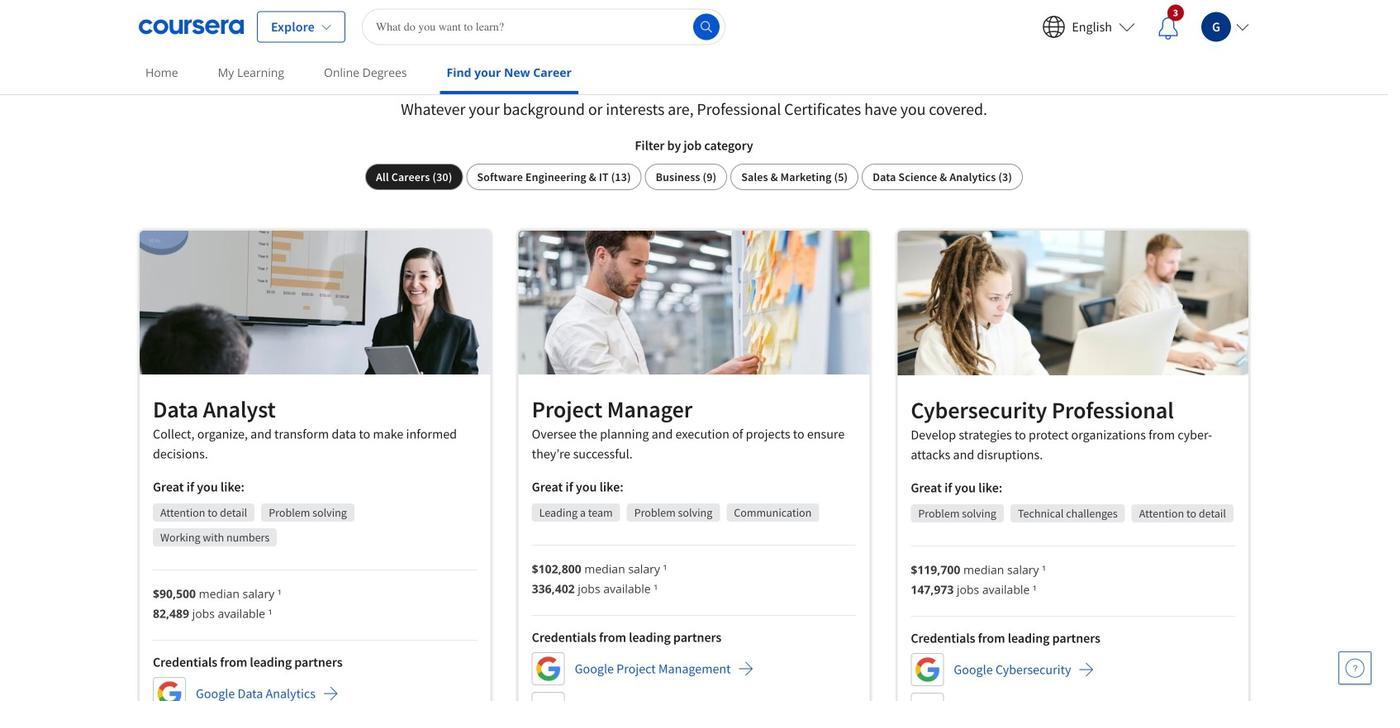 Task type: vqa. For each thing, say whether or not it's contained in the screenshot.
Project Manager image
yes



Task type: describe. For each thing, give the bounding box(es) containing it.
help center image
[[1346, 658, 1366, 678]]

cybersecurity analyst image
[[898, 231, 1249, 375]]

data analyst image
[[140, 231, 491, 375]]

project manager image
[[519, 231, 870, 374]]



Task type: locate. For each thing, give the bounding box(es) containing it.
What do you want to learn? text field
[[362, 9, 726, 45]]

None search field
[[362, 9, 726, 45]]

option group
[[365, 164, 1023, 190]]

coursera image
[[139, 14, 244, 40]]

None button
[[365, 164, 463, 190], [467, 164, 642, 190], [645, 164, 728, 190], [731, 164, 859, 190], [862, 164, 1023, 190], [365, 164, 463, 190], [467, 164, 642, 190], [645, 164, 728, 190], [731, 164, 859, 190], [862, 164, 1023, 190]]



